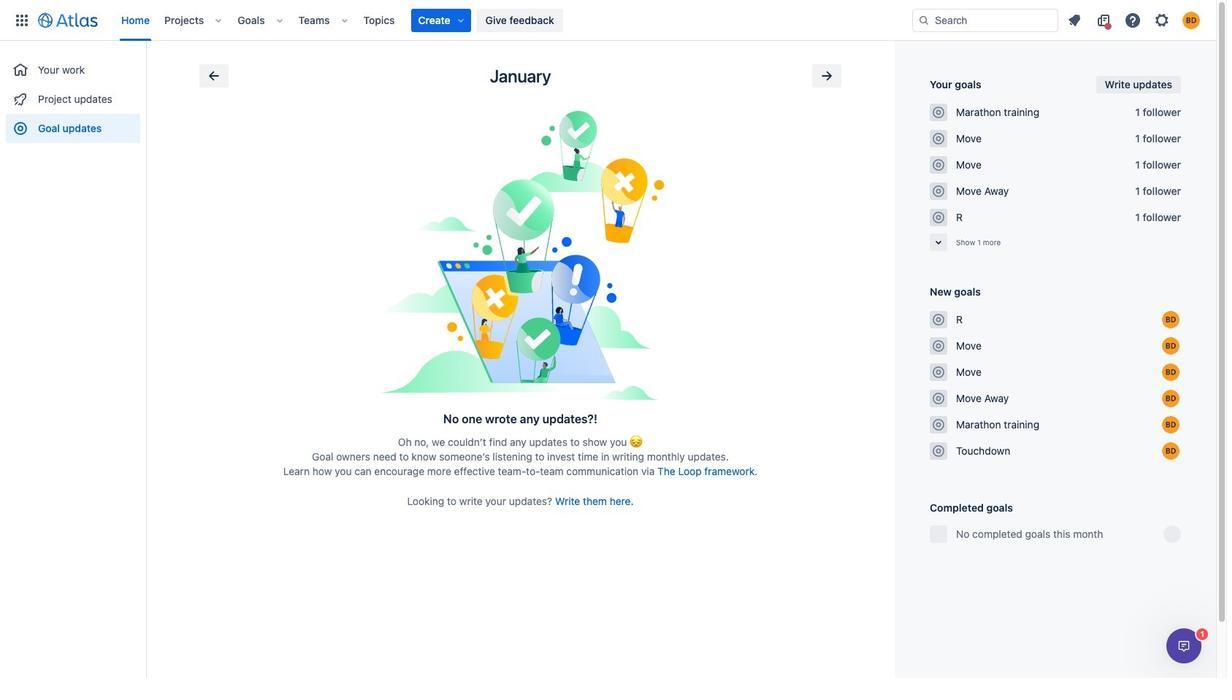 Task type: locate. For each thing, give the bounding box(es) containing it.
banner
[[0, 0, 1216, 41]]

click to expand image
[[930, 234, 947, 251]]

group
[[6, 41, 140, 148], [6, 143, 140, 162]]

switch to... image
[[13, 11, 31, 29]]

top element
[[9, 0, 912, 41]]

None search field
[[912, 8, 1058, 32]]

search image
[[918, 14, 930, 26]]

dialog
[[1167, 629, 1202, 664]]

help image
[[1124, 11, 1142, 29]]



Task type: vqa. For each thing, say whether or not it's contained in the screenshot.
the Add another entity icon
no



Task type: describe. For each thing, give the bounding box(es) containing it.
1 group from the top
[[6, 41, 140, 148]]

Search field
[[912, 8, 1058, 32]]

2 group from the top
[[6, 143, 140, 162]]

next month image
[[818, 67, 836, 85]]

previous month image
[[205, 67, 222, 85]]



